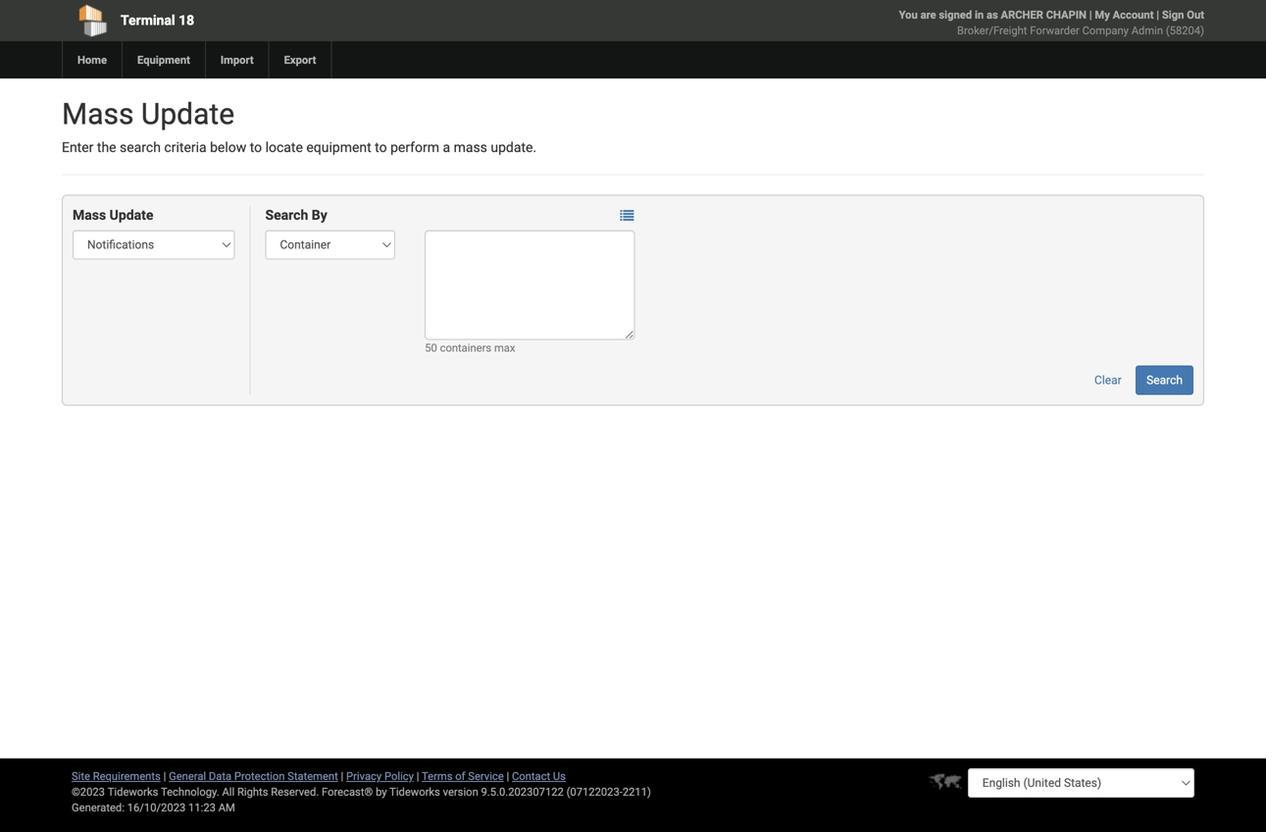 Task type: locate. For each thing, give the bounding box(es) containing it.
criteria
[[164, 139, 207, 156]]

search inside "button"
[[1147, 373, 1184, 387]]

update.
[[491, 139, 537, 156]]

by
[[376, 786, 387, 798]]

update
[[141, 97, 235, 132], [110, 207, 154, 223]]

requirements
[[93, 770, 161, 783]]

search by
[[265, 207, 328, 223]]

mass for mass update
[[73, 207, 106, 223]]

import link
[[205, 41, 269, 79]]

| left general at the left bottom
[[163, 770, 166, 783]]

by
[[312, 207, 328, 223]]

search
[[120, 139, 161, 156]]

home link
[[62, 41, 122, 79]]

to left "perform" in the left of the page
[[375, 139, 387, 156]]

search for search by
[[265, 207, 308, 223]]

update inside mass update enter the search criteria below to locate equipment to perform a mass update.
[[141, 97, 235, 132]]

a
[[443, 139, 451, 156]]

version
[[443, 786, 479, 798]]

search right clear button
[[1147, 373, 1184, 387]]

you
[[900, 8, 918, 21]]

0 vertical spatial update
[[141, 97, 235, 132]]

18
[[179, 12, 194, 28]]

mass update enter the search criteria below to locate equipment to perform a mass update.
[[62, 97, 537, 156]]

us
[[553, 770, 566, 783]]

1 vertical spatial search
[[1147, 373, 1184, 387]]

| left my
[[1090, 8, 1093, 21]]

generated:
[[72, 801, 125, 814]]

mass down enter
[[73, 207, 106, 223]]

1 vertical spatial mass
[[73, 207, 106, 223]]

11:23
[[188, 801, 216, 814]]

company
[[1083, 24, 1129, 37]]

search left the by
[[265, 207, 308, 223]]

rights
[[237, 786, 268, 798]]

broker/freight
[[958, 24, 1028, 37]]

mass inside mass update enter the search criteria below to locate equipment to perform a mass update.
[[62, 97, 134, 132]]

0 horizontal spatial to
[[250, 139, 262, 156]]

|
[[1090, 8, 1093, 21], [1157, 8, 1160, 21], [163, 770, 166, 783], [341, 770, 344, 783], [417, 770, 420, 783], [507, 770, 510, 783]]

9.5.0.202307122
[[481, 786, 564, 798]]

search button
[[1137, 365, 1194, 395]]

mass
[[62, 97, 134, 132], [73, 207, 106, 223]]

locate
[[266, 139, 303, 156]]

sign
[[1163, 8, 1185, 21]]

containers
[[440, 341, 492, 354]]

forecast®
[[322, 786, 373, 798]]

0 vertical spatial mass
[[62, 97, 134, 132]]

export link
[[269, 41, 331, 79]]

technology.
[[161, 786, 220, 798]]

policy
[[385, 770, 414, 783]]

mass update
[[73, 207, 154, 223]]

the
[[97, 139, 116, 156]]

1 vertical spatial update
[[110, 207, 154, 223]]

reserved.
[[271, 786, 319, 798]]

out
[[1188, 8, 1205, 21]]

mass up "the"
[[62, 97, 134, 132]]

terminal
[[121, 12, 175, 28]]

| up the 9.5.0.202307122
[[507, 770, 510, 783]]

search
[[265, 207, 308, 223], [1147, 373, 1184, 387]]

clear
[[1095, 373, 1122, 387]]

search for search
[[1147, 373, 1184, 387]]

0 vertical spatial search
[[265, 207, 308, 223]]

mass for mass update enter the search criteria below to locate equipment to perform a mass update.
[[62, 97, 134, 132]]

clear button
[[1084, 365, 1133, 395]]

1 horizontal spatial search
[[1147, 373, 1184, 387]]

| up 'tideworks'
[[417, 770, 420, 783]]

my
[[1096, 8, 1111, 21]]

None text field
[[425, 230, 635, 340]]

to
[[250, 139, 262, 156], [375, 139, 387, 156]]

update down search
[[110, 207, 154, 223]]

sign out link
[[1163, 8, 1205, 21]]

my account link
[[1096, 8, 1155, 21]]

you are signed in as archer chapin | my account | sign out broker/freight forwarder company admin (58204)
[[900, 8, 1205, 37]]

admin
[[1132, 24, 1164, 37]]

(58204)
[[1167, 24, 1205, 37]]

2211)
[[623, 786, 652, 798]]

to right below
[[250, 139, 262, 156]]

50 containers max
[[425, 341, 516, 354]]

1 horizontal spatial to
[[375, 139, 387, 156]]

site requirements | general data protection statement | privacy policy | terms of service | contact us ©2023 tideworks technology. all rights reserved. forecast® by tideworks version 9.5.0.202307122 (07122023-2211) generated: 16/10/2023 11:23 am
[[72, 770, 652, 814]]

| left sign
[[1157, 8, 1160, 21]]

0 horizontal spatial search
[[265, 207, 308, 223]]

enter
[[62, 139, 94, 156]]

50
[[425, 341, 438, 354]]

as
[[987, 8, 999, 21]]

forwarder
[[1031, 24, 1080, 37]]

privacy policy link
[[346, 770, 414, 783]]

equipment link
[[122, 41, 205, 79]]

update up criteria
[[141, 97, 235, 132]]

max
[[495, 341, 516, 354]]

all
[[222, 786, 235, 798]]

of
[[456, 770, 466, 783]]

perform
[[391, 139, 440, 156]]



Task type: vqa. For each thing, say whether or not it's contained in the screenshot.
Equipment link
yes



Task type: describe. For each thing, give the bounding box(es) containing it.
in
[[975, 8, 984, 21]]

contact
[[512, 770, 551, 783]]

update for mass update
[[110, 207, 154, 223]]

site requirements link
[[72, 770, 161, 783]]

chapin
[[1047, 8, 1087, 21]]

mass
[[454, 139, 488, 156]]

terms
[[422, 770, 453, 783]]

protection
[[234, 770, 285, 783]]

am
[[219, 801, 235, 814]]

terminal 18 link
[[62, 0, 521, 41]]

16/10/2023
[[127, 801, 186, 814]]

terminal 18
[[121, 12, 194, 28]]

data
[[209, 770, 232, 783]]

general
[[169, 770, 206, 783]]

2 to from the left
[[375, 139, 387, 156]]

account
[[1113, 8, 1155, 21]]

statement
[[288, 770, 338, 783]]

general data protection statement link
[[169, 770, 338, 783]]

terms of service link
[[422, 770, 504, 783]]

archer
[[1002, 8, 1044, 21]]

equipment
[[137, 53, 190, 66]]

show list image
[[621, 209, 634, 223]]

1 to from the left
[[250, 139, 262, 156]]

are
[[921, 8, 937, 21]]

update for mass update enter the search criteria below to locate equipment to perform a mass update.
[[141, 97, 235, 132]]

| up forecast® on the left
[[341, 770, 344, 783]]

signed
[[940, 8, 973, 21]]

site
[[72, 770, 90, 783]]

tideworks
[[390, 786, 440, 798]]

contact us link
[[512, 770, 566, 783]]

home
[[78, 53, 107, 66]]

below
[[210, 139, 247, 156]]

©2023 tideworks
[[72, 786, 158, 798]]

service
[[468, 770, 504, 783]]

export
[[284, 53, 316, 66]]

privacy
[[346, 770, 382, 783]]

equipment
[[307, 139, 372, 156]]

import
[[221, 53, 254, 66]]

(07122023-
[[567, 786, 623, 798]]



